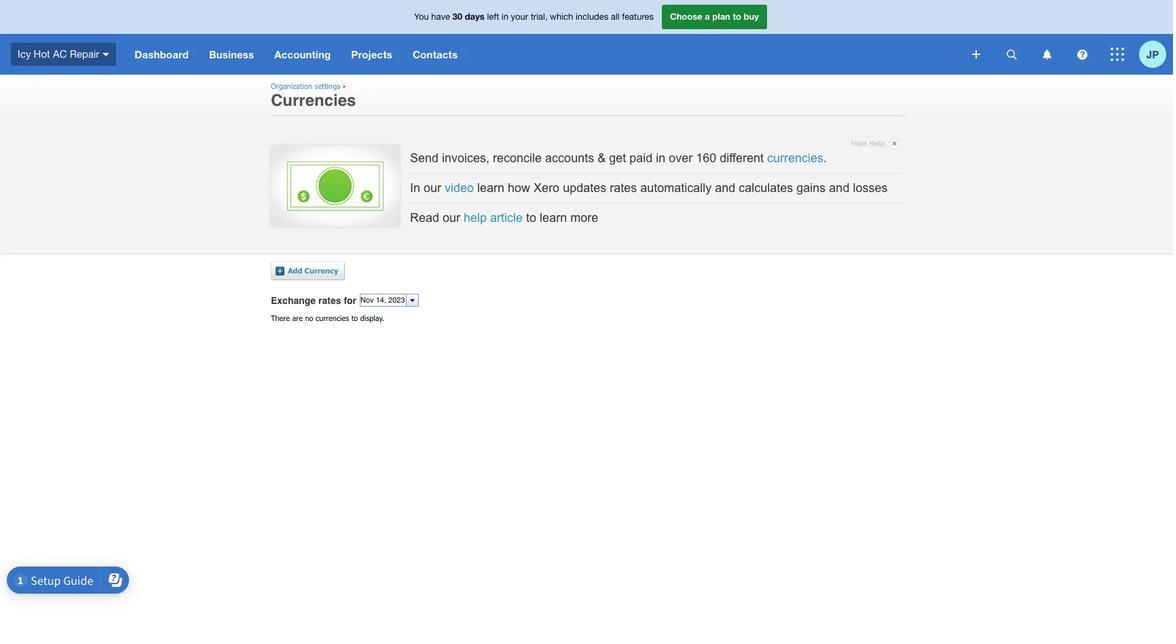 Task type: locate. For each thing, give the bounding box(es) containing it.
dashboard
[[135, 48, 189, 60]]

our left help
[[443, 212, 461, 225]]

1 horizontal spatial our
[[443, 212, 461, 225]]

to inside banner
[[733, 11, 742, 22]]

our for read
[[443, 212, 461, 225]]

1 horizontal spatial to
[[526, 212, 537, 225]]

projects button
[[341, 34, 403, 75]]

send
[[410, 151, 439, 165]]

learn
[[478, 181, 505, 195], [540, 212, 567, 225]]

send invoices, reconcile accounts & get paid in over 160 different currencies .
[[410, 151, 827, 165]]

hide help link
[[851, 135, 901, 152]]

0 horizontal spatial svg image
[[1043, 49, 1052, 59]]

over
[[669, 151, 693, 165]]

read our help article to learn more
[[410, 212, 599, 225]]

plan
[[713, 11, 731, 22]]

1 horizontal spatial currencies
[[768, 151, 824, 165]]

2 and from the left
[[830, 181, 850, 195]]

invoices,
[[442, 151, 490, 165]]

learn down xero
[[540, 212, 567, 225]]

have
[[432, 12, 450, 22]]

Exchange rates for text field
[[361, 295, 406, 307]]

in inside you have 30 days left in your trial, which includes all features
[[502, 12, 509, 22]]

help article link
[[464, 212, 523, 225]]

in right the paid
[[656, 151, 666, 165]]

0 horizontal spatial and
[[715, 181, 736, 195]]

to left display. at left
[[352, 314, 358, 322]]

160
[[696, 151, 717, 165]]

0 vertical spatial to
[[733, 11, 742, 22]]

banner
[[0, 0, 1174, 75]]

contacts
[[413, 48, 458, 60]]

projects
[[351, 48, 393, 60]]

add currency link
[[276, 261, 345, 280]]

to right article
[[526, 212, 537, 225]]

0 horizontal spatial in
[[502, 12, 509, 22]]

our right in
[[424, 181, 442, 195]]

hide help
[[851, 139, 886, 147]]

includes
[[576, 12, 609, 22]]

2 horizontal spatial to
[[733, 11, 742, 22]]

0 vertical spatial rates
[[610, 181, 637, 195]]

1 vertical spatial to
[[526, 212, 537, 225]]

choose a plan to buy
[[670, 11, 759, 22]]

0 horizontal spatial rates
[[319, 295, 341, 306]]

accounting button
[[264, 34, 341, 75]]

1 vertical spatial learn
[[540, 212, 567, 225]]

1 horizontal spatial in
[[656, 151, 666, 165]]

svg image
[[1111, 48, 1125, 61], [1007, 49, 1017, 59], [973, 50, 981, 58], [103, 53, 110, 56]]

navigation containing dashboard
[[124, 34, 963, 75]]

business button
[[199, 34, 264, 75]]

calculates
[[739, 181, 794, 195]]

losses
[[853, 181, 888, 195]]

currencies link
[[768, 151, 824, 165]]

0 vertical spatial learn
[[478, 181, 505, 195]]

0 vertical spatial in
[[502, 12, 509, 22]]

contacts button
[[403, 34, 468, 75]]

automatically
[[641, 181, 712, 195]]

currencies right no
[[316, 314, 349, 322]]

svg image
[[1043, 49, 1052, 59], [1078, 49, 1088, 59]]

our
[[424, 181, 442, 195], [443, 212, 461, 225]]

0 vertical spatial our
[[424, 181, 442, 195]]

›
[[343, 82, 346, 90]]

0 horizontal spatial our
[[424, 181, 442, 195]]

accounts
[[545, 151, 594, 165]]

to left the buy
[[733, 11, 742, 22]]

are
[[292, 314, 303, 322]]

gains
[[797, 181, 826, 195]]

a
[[705, 11, 710, 22]]

for
[[344, 295, 357, 306]]

and right gains
[[830, 181, 850, 195]]

and down different
[[715, 181, 736, 195]]

and
[[715, 181, 736, 195], [830, 181, 850, 195]]

in
[[502, 12, 509, 22], [656, 151, 666, 165]]

1 vertical spatial our
[[443, 212, 461, 225]]

1 horizontal spatial svg image
[[1078, 49, 1088, 59]]

learn left the how
[[478, 181, 505, 195]]

settings
[[315, 82, 340, 90]]

rates down send invoices, reconcile accounts & get paid in over 160 different currencies .
[[610, 181, 637, 195]]

1 vertical spatial rates
[[319, 295, 341, 306]]

2 vertical spatial to
[[352, 314, 358, 322]]

1 horizontal spatial and
[[830, 181, 850, 195]]

repair
[[70, 48, 99, 60]]

in right left on the top
[[502, 12, 509, 22]]

to
[[733, 11, 742, 22], [526, 212, 537, 225], [352, 314, 358, 322]]

0 horizontal spatial to
[[352, 314, 358, 322]]

there are no currencies to display.
[[271, 314, 385, 322]]

navigation
[[124, 34, 963, 75]]

xero
[[534, 181, 560, 195]]

rates
[[610, 181, 637, 195], [319, 295, 341, 306]]

1 and from the left
[[715, 181, 736, 195]]

currencies up gains
[[768, 151, 824, 165]]

organization
[[271, 82, 313, 90]]

help
[[464, 212, 487, 225]]

video link
[[445, 181, 474, 195]]

get
[[609, 151, 626, 165]]

rates up the there are no currencies to display.
[[319, 295, 341, 306]]

currencies
[[768, 151, 824, 165], [316, 314, 349, 322]]

buy
[[744, 11, 759, 22]]

icy hot ac repair button
[[0, 34, 124, 75]]

different
[[720, 151, 764, 165]]

features
[[622, 12, 654, 22]]

0 horizontal spatial currencies
[[316, 314, 349, 322]]



Task type: describe. For each thing, give the bounding box(es) containing it.
in our video learn how xero updates rates automatically and calculates gains and losses
[[410, 181, 888, 195]]

dashboard link
[[124, 34, 199, 75]]

article
[[490, 212, 523, 225]]

currency
[[305, 266, 338, 275]]

your
[[511, 12, 529, 22]]

hide
[[851, 139, 867, 147]]

which
[[550, 12, 573, 22]]

to for there are no currencies to display.
[[352, 314, 358, 322]]

our for in
[[424, 181, 442, 195]]

business
[[209, 48, 254, 60]]

no
[[305, 314, 313, 322]]

ac
[[53, 48, 67, 60]]

left
[[487, 12, 499, 22]]

hot
[[34, 48, 50, 60]]

to for read our help article to learn more
[[526, 212, 537, 225]]

more
[[571, 212, 599, 225]]

1 svg image from the left
[[1043, 49, 1052, 59]]

you have 30 days left in your trial, which includes all features
[[414, 11, 654, 22]]

help
[[870, 139, 886, 147]]

30
[[453, 11, 463, 22]]

trial,
[[531, 12, 548, 22]]

exchange
[[271, 295, 316, 306]]

0 horizontal spatial learn
[[478, 181, 505, 195]]

1 vertical spatial in
[[656, 151, 666, 165]]

icy
[[18, 48, 31, 60]]

how
[[508, 181, 531, 195]]

read
[[410, 212, 439, 225]]

reconcile
[[493, 151, 542, 165]]

updates
[[563, 181, 607, 195]]

&
[[598, 151, 606, 165]]

all
[[611, 12, 620, 22]]

paid
[[630, 151, 653, 165]]

in
[[410, 181, 420, 195]]

1 vertical spatial currencies
[[316, 314, 349, 322]]

exchange rates for
[[271, 295, 357, 306]]

1 horizontal spatial learn
[[540, 212, 567, 225]]

banner containing jp
[[0, 0, 1174, 75]]

days
[[465, 11, 485, 22]]

organization settings link
[[271, 82, 340, 90]]

you
[[414, 12, 429, 22]]

1 horizontal spatial rates
[[610, 181, 637, 195]]

organization settings › currencies
[[271, 82, 356, 110]]

video
[[445, 181, 474, 195]]

there
[[271, 314, 290, 322]]

add currency
[[288, 266, 338, 275]]

2 svg image from the left
[[1078, 49, 1088, 59]]

.
[[824, 151, 827, 165]]

0 vertical spatial currencies
[[768, 151, 824, 165]]

svg image inside icy hot ac repair popup button
[[103, 53, 110, 56]]

add
[[288, 266, 303, 275]]

display.
[[361, 314, 385, 322]]

jp button
[[1140, 34, 1174, 75]]

currencies
[[271, 91, 356, 110]]

choose
[[670, 11, 703, 22]]

jp
[[1147, 48, 1160, 60]]

icy hot ac repair
[[18, 48, 99, 60]]

accounting
[[275, 48, 331, 60]]



Task type: vqa. For each thing, say whether or not it's contained in the screenshot.
field
no



